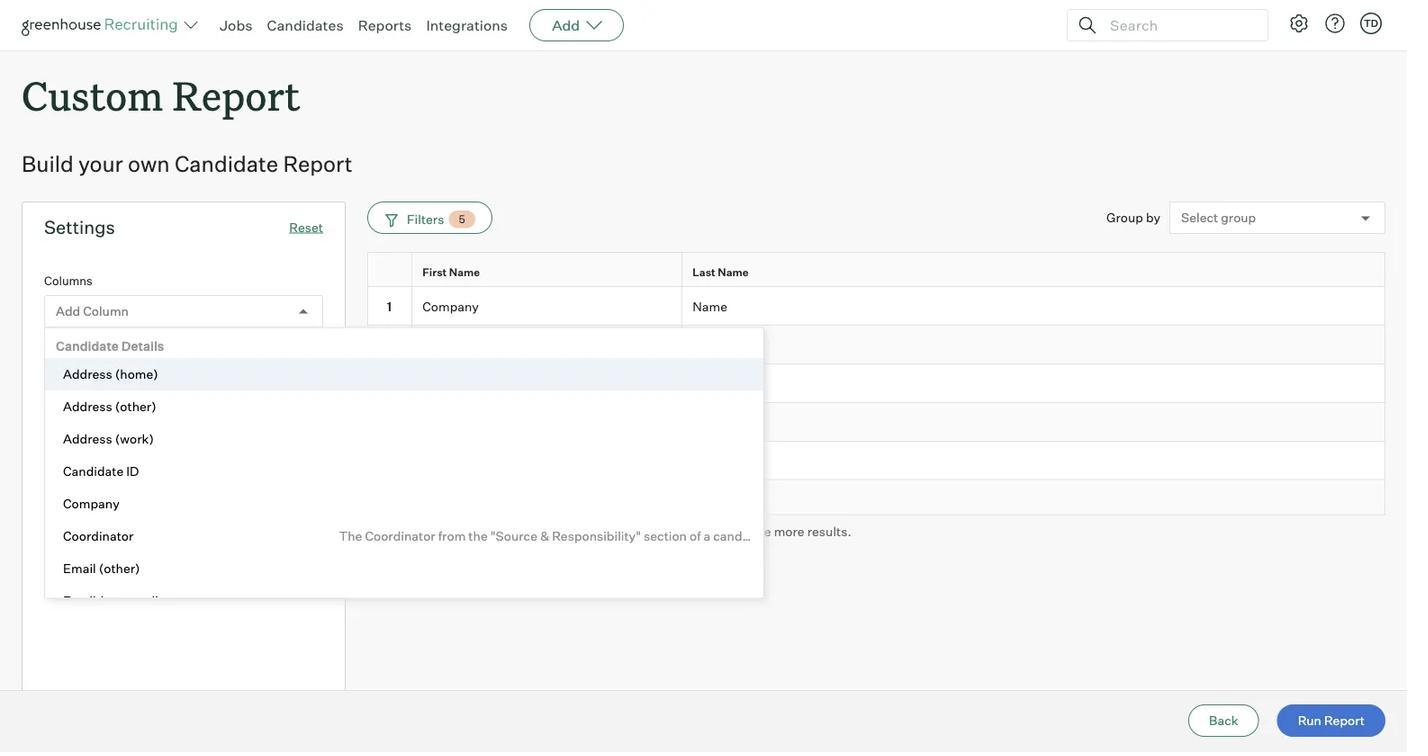 Task type: locate. For each thing, give the bounding box(es) containing it.
0 vertical spatial run
[[648, 524, 672, 540]]

2 vertical spatial report
[[1325, 713, 1365, 729]]

candidate details
[[56, 338, 164, 354]]

of right the section
[[690, 528, 701, 544]]

4 row from the top
[[367, 403, 1386, 442]]

a left max
[[486, 524, 493, 540]]

email (other)
[[63, 561, 140, 576]]

5 row from the top
[[367, 442, 1386, 481]]

2 email from the top
[[63, 593, 96, 609]]

1 vertical spatial address
[[63, 398, 112, 414]]

candidate down address (work)
[[63, 463, 124, 479]]

candidate right own
[[175, 151, 278, 178]]

coordinator up email (other)
[[63, 528, 134, 544]]

0 horizontal spatial add
[[56, 304, 80, 320]]

email down email (other)
[[63, 593, 96, 609]]

the
[[675, 524, 694, 540], [469, 528, 488, 544]]

0 vertical spatial last name
[[693, 265, 749, 279]]

custom
[[22, 68, 163, 122]]

1 horizontal spatial first
[[423, 265, 447, 279]]

(other) up email (personal)
[[99, 561, 140, 576]]

0 vertical spatial first name
[[423, 265, 480, 279]]

reports
[[358, 16, 412, 34]]

0 vertical spatial add
[[552, 16, 580, 34]]

first name
[[423, 265, 480, 279], [81, 359, 146, 375]]

build
[[22, 151, 74, 178]]

first down filters
[[423, 265, 447, 279]]

row containing 1
[[367, 287, 1386, 326]]

1 vertical spatial company
[[63, 496, 120, 511]]

1 horizontal spatial the
[[675, 524, 694, 540]]

add column
[[56, 304, 129, 320]]

of right number
[[572, 524, 583, 540]]

1 horizontal spatial last
[[693, 265, 716, 279]]

3 row from the top
[[367, 365, 1386, 403]]

first name column header
[[412, 253, 686, 291]]

address for address (work)
[[63, 431, 112, 447]]

5 left records.
[[586, 524, 594, 540]]

0 vertical spatial last
[[693, 265, 716, 279]]

(other) down (home)
[[115, 398, 156, 414]]

profile
[[785, 528, 822, 544]]

column
[[83, 304, 129, 320]]

0 horizontal spatial 5
[[459, 213, 465, 226]]

candidates link
[[267, 16, 344, 34]]

2 row from the top
[[367, 287, 1386, 326]]

company right 1 cell
[[423, 298, 479, 314]]

3 address from the top
[[63, 431, 112, 447]]

2 vertical spatial candidate
[[63, 463, 124, 479]]

last up burton
[[693, 265, 716, 279]]

address for address (home)
[[63, 366, 112, 382]]

0 vertical spatial email
[[63, 561, 96, 576]]

first name for last name
[[81, 359, 146, 375]]

custom report
[[22, 68, 300, 122]]

select group
[[1181, 210, 1256, 226]]

1 row from the top
[[367, 252, 1386, 291]]

first inside first name column header
[[423, 265, 447, 279]]

candidate id
[[63, 463, 139, 479]]

2 vertical spatial address
[[63, 431, 112, 447]]

settings
[[44, 216, 115, 239]]

coordinator
[[63, 528, 134, 544], [365, 528, 436, 544]]

a left to
[[704, 528, 711, 544]]

jobs
[[220, 16, 253, 34]]

5
[[459, 213, 465, 226], [586, 524, 594, 540]]

company inside row
[[423, 298, 479, 314]]

company down candidate id
[[63, 496, 120, 511]]

row containing 3
[[367, 365, 1386, 403]]

1 email from the top
[[63, 561, 96, 576]]

run inside button
[[1298, 713, 1322, 729]]

2 address from the top
[[63, 398, 112, 414]]

last up address (work)
[[81, 407, 107, 423]]

1 vertical spatial (other)
[[99, 561, 140, 576]]

coordinator right the at the bottom left of the page
[[365, 528, 436, 544]]

0 horizontal spatial coordinator
[[63, 528, 134, 544]]

0 vertical spatial (other)
[[115, 398, 156, 414]]

0 vertical spatial first
[[423, 265, 447, 279]]

run right back
[[1298, 713, 1322, 729]]

1 horizontal spatial 5
[[586, 524, 594, 540]]

1 vertical spatial first
[[81, 359, 108, 375]]

more
[[774, 524, 805, 540]]

shows
[[445, 524, 483, 540]]

the coordinator from the "source & responsibility" section of a candidate's profile
[[339, 528, 822, 544]]

(other)
[[115, 398, 156, 414], [99, 561, 140, 576]]

burton
[[693, 337, 733, 353]]

the right "from"
[[469, 528, 488, 544]]

address (home)
[[63, 366, 158, 382]]

1 vertical spatial last
[[81, 407, 107, 423]]

0 vertical spatial candidate
[[175, 151, 278, 178]]

0 vertical spatial address
[[63, 366, 112, 382]]

add inside popup button
[[552, 16, 580, 34]]

the left "report"
[[675, 524, 694, 540]]

1 vertical spatial add
[[56, 304, 80, 320]]

table
[[367, 252, 1386, 516]]

cell
[[367, 326, 412, 365], [412, 326, 683, 365], [367, 403, 412, 442], [412, 403, 683, 442], [683, 403, 1386, 442], [367, 442, 412, 481], [412, 442, 683, 481], [683, 442, 1386, 481]]

email
[[63, 561, 96, 576], [63, 593, 96, 609]]

candidate
[[175, 151, 278, 178], [56, 338, 119, 354], [63, 463, 124, 479]]

0 horizontal spatial last name
[[81, 407, 145, 423]]

1 vertical spatial email
[[63, 593, 96, 609]]

build your own candidate report
[[22, 151, 353, 178]]

0 horizontal spatial first
[[81, 359, 108, 375]]

company
[[423, 298, 479, 314], [63, 496, 120, 511]]

run right records.
[[648, 524, 672, 540]]

first down candidate details
[[81, 359, 108, 375]]

last name up address (work)
[[81, 407, 145, 423]]

1 horizontal spatial company
[[423, 298, 479, 314]]

first name down candidate details
[[81, 359, 146, 375]]

1 horizontal spatial coordinator
[[365, 528, 436, 544]]

section
[[644, 528, 687, 544]]

last
[[693, 265, 716, 279], [81, 407, 107, 423]]

run
[[648, 524, 672, 540], [1298, 713, 1322, 729]]

filter image
[[383, 212, 398, 227]]

a
[[486, 524, 493, 540], [704, 528, 711, 544]]

burton row
[[367, 326, 1386, 365]]

email up email (personal)
[[63, 561, 96, 576]]

first name down filters
[[423, 265, 480, 279]]

candidate's
[[713, 528, 782, 544]]

candidate down the add column
[[56, 338, 119, 354]]

first
[[423, 265, 447, 279], [81, 359, 108, 375]]

1 vertical spatial run
[[1298, 713, 1322, 729]]

responsibility"
[[552, 528, 641, 544]]

number
[[523, 524, 569, 540]]

last name up burton
[[693, 265, 749, 279]]

report
[[172, 68, 300, 122], [283, 151, 353, 178], [1325, 713, 1365, 729]]

3 cell
[[367, 365, 412, 403]]

address
[[63, 366, 112, 382], [63, 398, 112, 414], [63, 431, 112, 447]]

name inside row group
[[693, 298, 728, 314]]

address up address (work)
[[63, 398, 112, 414]]

(other) for email (other)
[[99, 561, 140, 576]]

1 horizontal spatial last name
[[693, 265, 749, 279]]

row group
[[367, 287, 1386, 481]]

0 horizontal spatial a
[[486, 524, 493, 540]]

row
[[367, 252, 1386, 291], [367, 287, 1386, 326], [367, 365, 1386, 403], [367, 403, 1386, 442], [367, 442, 1386, 481]]

of
[[572, 524, 583, 540], [690, 528, 701, 544]]

0 horizontal spatial first name
[[81, 359, 146, 375]]

address up candidate id
[[63, 431, 112, 447]]

first name inside column header
[[423, 265, 480, 279]]

candidate for candidate details
[[56, 338, 119, 354]]

report inside button
[[1325, 713, 1365, 729]]

0 vertical spatial company
[[423, 298, 479, 314]]

reports link
[[358, 16, 412, 34]]

0 horizontal spatial last
[[81, 407, 107, 423]]

name inside column header
[[449, 265, 480, 279]]

1 vertical spatial candidate
[[56, 338, 119, 354]]

1 vertical spatial first name
[[81, 359, 146, 375]]

add
[[552, 16, 580, 34], [56, 304, 80, 320]]

(work)
[[115, 431, 154, 447]]

1 cell
[[367, 287, 412, 326]]

by
[[1146, 210, 1161, 226]]

1 horizontal spatial add
[[552, 16, 580, 34]]

5 right filters
[[459, 213, 465, 226]]

your
[[78, 151, 123, 178]]

1 address from the top
[[63, 366, 112, 382]]

first for company
[[423, 265, 447, 279]]

1 vertical spatial report
[[283, 151, 353, 178]]

0 vertical spatial report
[[172, 68, 300, 122]]

name
[[449, 265, 480, 279], [718, 265, 749, 279], [693, 298, 728, 314], [111, 359, 146, 375], [110, 407, 145, 423]]

records.
[[597, 524, 646, 540]]

run report
[[1298, 713, 1365, 729]]

candidates
[[267, 16, 344, 34]]

address down candidate details
[[63, 366, 112, 382]]

jobs link
[[220, 16, 253, 34]]

dummy
[[693, 376, 739, 391]]

0 vertical spatial 5
[[459, 213, 465, 226]]

last name
[[693, 265, 749, 279], [81, 407, 145, 423]]

column header
[[367, 253, 416, 291]]

1 horizontal spatial run
[[1298, 713, 1322, 729]]

1 horizontal spatial first name
[[423, 265, 480, 279]]



Task type: vqa. For each thing, say whether or not it's contained in the screenshot.
the topmost Company
yes



Task type: describe. For each thing, give the bounding box(es) containing it.
1
[[387, 298, 392, 314]]

details
[[121, 338, 164, 354]]

back button
[[1189, 705, 1259, 738]]

row group containing 1
[[367, 287, 1386, 481]]

Search text field
[[1106, 12, 1252, 38]]

td button
[[1357, 9, 1386, 38]]

1 horizontal spatial a
[[704, 528, 711, 544]]

1 horizontal spatial of
[[690, 528, 701, 544]]

integrations link
[[426, 16, 508, 34]]

"source
[[491, 528, 538, 544]]

report
[[697, 524, 733, 540]]

2 coordinator from the left
[[365, 528, 436, 544]]

to
[[736, 524, 748, 540]]

max
[[495, 524, 521, 540]]

email for email (personal)
[[63, 593, 96, 609]]

(personal)
[[99, 593, 160, 609]]

table containing 1
[[367, 252, 1386, 516]]

greenhouse recruiting image
[[22, 14, 184, 36]]

results.
[[807, 524, 852, 540]]

last inside row
[[693, 265, 716, 279]]

1 coordinator from the left
[[63, 528, 134, 544]]

row containing first name
[[367, 252, 1386, 291]]

add button
[[530, 9, 624, 41]]

own
[[128, 151, 170, 178]]

0 horizontal spatial the
[[469, 528, 488, 544]]

1 vertical spatial last name
[[81, 407, 145, 423]]

back
[[1209, 713, 1239, 729]]

filters
[[407, 212, 444, 227]]

0 horizontal spatial run
[[648, 524, 672, 540]]

run report button
[[1277, 705, 1386, 738]]

td
[[1364, 17, 1379, 29]]

0 horizontal spatial company
[[63, 496, 120, 511]]

id
[[126, 463, 139, 479]]

select
[[1181, 210, 1219, 226]]

the
[[339, 528, 362, 544]]

test
[[423, 376, 448, 391]]

see
[[751, 524, 771, 540]]

configure image
[[1289, 13, 1310, 34]]

address (work)
[[63, 431, 154, 447]]

integrations
[[426, 16, 508, 34]]

address for address (other)
[[63, 398, 112, 414]]

report for run report
[[1325, 713, 1365, 729]]

preview
[[396, 524, 443, 540]]

1 vertical spatial 5
[[586, 524, 594, 540]]

group
[[1107, 210, 1144, 226]]

reset
[[289, 219, 323, 235]]

first name for company
[[423, 265, 480, 279]]

(other) for address (other)
[[115, 398, 156, 414]]

&
[[540, 528, 549, 544]]

add for add
[[552, 16, 580, 34]]

group by
[[1107, 210, 1161, 226]]

address (other)
[[63, 398, 156, 414]]

email (personal)
[[63, 593, 160, 609]]

this
[[367, 524, 394, 540]]

candidate for candidate id
[[63, 463, 124, 479]]

this preview shows a max number of 5 records. run the report to see more results.
[[367, 524, 852, 540]]

add for add column
[[56, 304, 80, 320]]

columns
[[44, 274, 93, 288]]

group
[[1221, 210, 1256, 226]]

first for last name
[[81, 359, 108, 375]]

td button
[[1361, 13, 1382, 34]]

reset link
[[289, 219, 323, 235]]

last name inside row
[[693, 265, 749, 279]]

3
[[385, 376, 393, 391]]

report for custom report
[[172, 68, 300, 122]]

(home)
[[115, 366, 158, 382]]

email for email (other)
[[63, 561, 96, 576]]

from
[[438, 528, 466, 544]]

0 horizontal spatial of
[[572, 524, 583, 540]]



